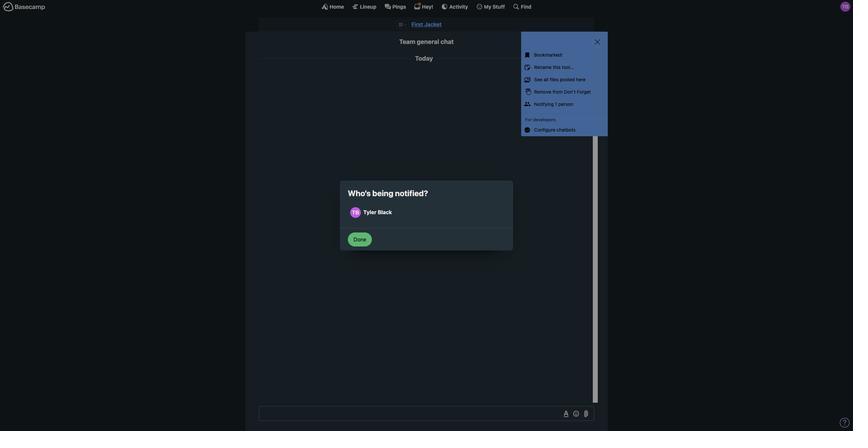 Task type: describe. For each thing, give the bounding box(es) containing it.
hey!
[[422, 3, 433, 9]]

my
[[484, 3, 491, 9]]

files
[[550, 77, 559, 82]]

chat
[[441, 38, 454, 45]]

rename this tool… link
[[521, 61, 608, 74]]

pings
[[392, 3, 406, 9]]

remove
[[534, 89, 551, 95]]

my stuff
[[484, 3, 505, 9]]

notified?
[[395, 189, 428, 198]]

team!
[[560, 77, 572, 83]]

jacket
[[424, 21, 442, 27]]

hello
[[547, 77, 558, 83]]

posted
[[560, 77, 575, 82]]

being
[[372, 189, 393, 198]]

team general chat
[[399, 38, 454, 45]]

home
[[330, 3, 344, 9]]

tyler black image for today
[[576, 70, 590, 84]]

lineup
[[360, 3, 376, 9]]

find
[[521, 3, 532, 9]]

main element
[[0, 0, 853, 13]]

activity
[[449, 3, 468, 9]]

hello team!
[[547, 77, 572, 83]]

today
[[415, 55, 433, 62]]

forget
[[577, 89, 591, 95]]

10:09am
[[550, 71, 565, 75]]

from
[[553, 89, 563, 95]]

lineup link
[[352, 3, 376, 10]]

my stuff button
[[476, 3, 505, 10]]

1
[[555, 101, 557, 107]]

pings button
[[384, 3, 406, 10]]

first
[[412, 21, 423, 27]]

notifying
[[534, 101, 554, 107]]

configure chatbots link
[[521, 124, 608, 136]]

general
[[417, 38, 439, 45]]

rename this tool…
[[534, 64, 574, 70]]

switch accounts image
[[3, 2, 45, 12]]

rename
[[534, 64, 552, 70]]

remove from don't forget
[[534, 89, 591, 95]]

team
[[399, 38, 415, 45]]

for developers
[[525, 117, 556, 122]]

see all files posted here link
[[521, 74, 608, 86]]

remove from don't forget link
[[521, 86, 608, 98]]

10:09am element
[[550, 71, 565, 75]]

bookmarked!
[[534, 52, 563, 58]]

developers
[[533, 117, 556, 122]]



Task type: locate. For each thing, give the bounding box(es) containing it.
0 vertical spatial tyler black image
[[576, 70, 590, 84]]

done
[[354, 237, 366, 243]]

tyler black image left tyler
[[350, 207, 361, 218]]

tyler black image for who's being notified?
[[350, 207, 361, 218]]

this
[[553, 64, 561, 70]]

10:09am link
[[550, 71, 565, 75]]

see all files posted here
[[534, 77, 586, 82]]

configure chatbots
[[534, 127, 576, 133]]

bookmarked! link
[[521, 49, 608, 61]]

person
[[559, 101, 573, 107]]

tyler black
[[363, 209, 392, 215]]

activity link
[[441, 3, 468, 10]]

who's
[[348, 189, 371, 198]]

who's being notified?
[[348, 189, 428, 198]]

done button
[[348, 233, 372, 247]]

0 horizontal spatial tyler black image
[[350, 207, 361, 218]]

1 vertical spatial tyler black image
[[350, 207, 361, 218]]

first jacket link
[[412, 21, 442, 27]]

tyler
[[363, 209, 377, 215]]

home link
[[322, 3, 344, 10]]

all
[[544, 77, 549, 82]]

stuff
[[493, 3, 505, 9]]

notifying       1 person link
[[521, 98, 608, 110]]

don't
[[564, 89, 576, 95]]

tool…
[[562, 64, 574, 70]]

tyler black image
[[841, 2, 851, 12]]

find button
[[513, 3, 532, 10]]

for
[[525, 117, 532, 122]]

hey! button
[[414, 3, 433, 10]]

notifying       1 person
[[534, 101, 573, 107]]

configure
[[534, 127, 555, 133]]

first jacket
[[412, 21, 442, 27]]

here
[[576, 77, 586, 82]]

tyler black image up forget
[[576, 70, 590, 84]]

black
[[378, 209, 392, 215]]

None text field
[[259, 406, 595, 421]]

1 horizontal spatial tyler black image
[[576, 70, 590, 84]]

chatbots
[[557, 127, 576, 133]]

see
[[534, 77, 542, 82]]

tyler black image
[[576, 70, 590, 84], [350, 207, 361, 218]]



Task type: vqa. For each thing, say whether or not it's contained in the screenshot.
Terry Admin At Turtle Ltd
no



